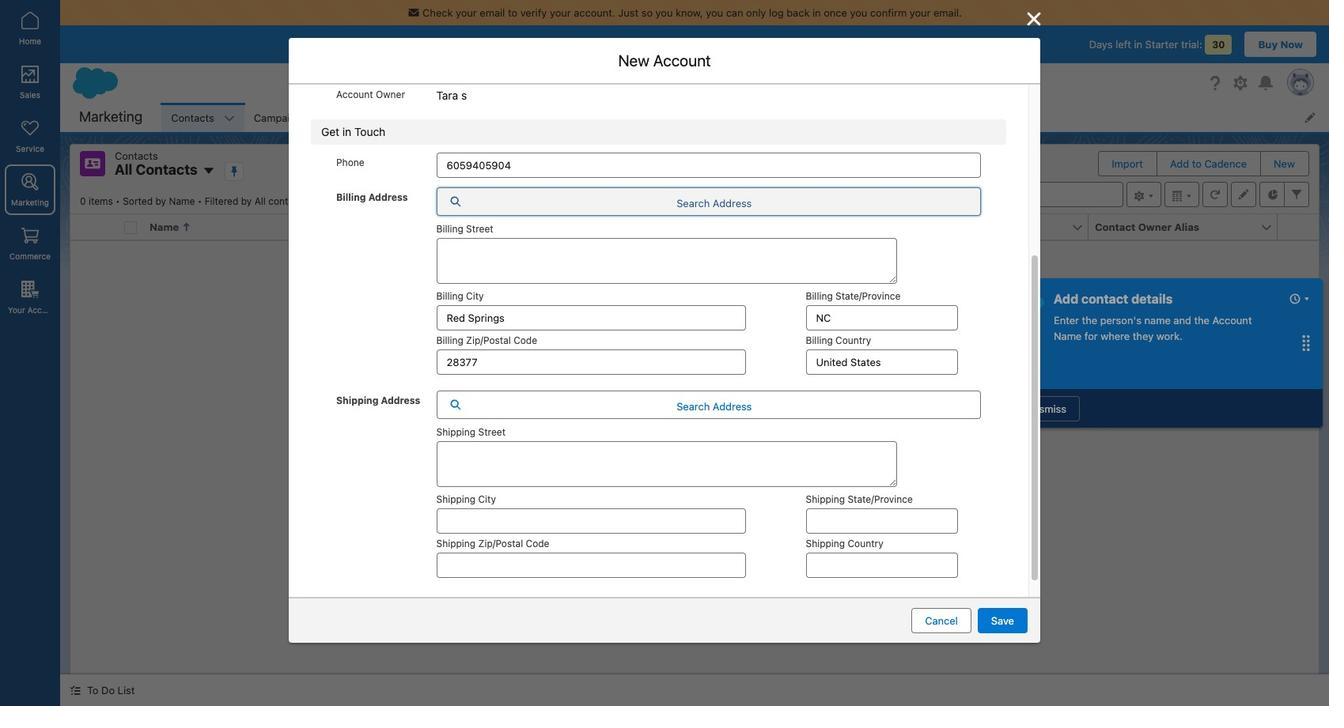 Task type: vqa. For each thing, say whether or not it's contained in the screenshot.
the bottom Street
yes



Task type: describe. For each thing, give the bounding box(es) containing it.
shipping zip/postal code
[[437, 538, 550, 550]]

shipping state/province
[[806, 494, 913, 505]]

your account
[[8, 305, 59, 315]]

email element
[[900, 214, 1099, 241]]

account up the search... button
[[654, 51, 711, 70]]

1 your from the left
[[456, 6, 477, 19]]

Shipping State/Province text field
[[806, 509, 959, 534]]

add to cadence button
[[1158, 152, 1260, 176]]

2 search from the top
[[677, 400, 710, 413]]

they
[[1133, 330, 1154, 342]]

1 search address button from the top
[[437, 187, 981, 216]]

billing zip/postal code
[[437, 334, 537, 346]]

0 vertical spatial all
[[115, 161, 132, 178]]

Billing State/Province text field
[[806, 305, 959, 330]]

name inside button
[[150, 221, 179, 233]]

select list display image
[[1165, 182, 1200, 207]]

flows link
[[425, 103, 472, 132]]

Billing City text field
[[437, 305, 746, 330]]

2 horizontal spatial in
[[1134, 38, 1143, 51]]

tara
[[437, 88, 458, 102]]

title button
[[522, 214, 693, 240]]

name inside add contact details enter the person's name and the account name for where they work.
[[1054, 330, 1082, 342]]

account inside add contact details enter the person's name and the account name for where they work.
[[1213, 314, 1253, 327]]

know,
[[676, 6, 703, 19]]

shipping for shipping state/province
[[806, 494, 845, 505]]

commerce
[[9, 252, 51, 261]]

3 • from the left
[[310, 195, 315, 207]]

Shipping Country text field
[[806, 553, 959, 578]]

billing for billing country
[[806, 334, 833, 346]]

0 vertical spatial phone
[[336, 156, 365, 168]]

tara s
[[437, 88, 467, 102]]

s
[[461, 88, 467, 102]]

contacts list item
[[162, 103, 244, 132]]

0 vertical spatial contact
[[649, 51, 704, 70]]

0 vertical spatial in
[[813, 6, 821, 19]]

contact inside button
[[1095, 221, 1136, 233]]

segments
[[347, 111, 395, 124]]

buy now
[[1259, 38, 1304, 51]]

campaigns list item
[[244, 103, 338, 132]]

1 vertical spatial all
[[255, 195, 266, 207]]

add contact details enter the person's name and the account name for where they work.
[[1054, 292, 1253, 342]]

marketing link
[[5, 165, 55, 215]]

about
[[305, 122, 336, 135]]

billing for billing address
[[336, 191, 366, 203]]

complete
[[544, 326, 587, 338]]

service link
[[5, 111, 55, 161]]

do
[[101, 685, 115, 697]]

name button
[[143, 214, 315, 240]]

billing for billing city
[[437, 290, 464, 302]]

starter
[[1146, 38, 1179, 51]]

cell inside all contacts|contacts|list view element
[[118, 214, 143, 241]]

title element
[[522, 214, 720, 241]]

0 vertical spatial marketing
[[79, 109, 143, 125]]

confirm
[[870, 6, 907, 19]]

days
[[1090, 38, 1113, 51]]

0 vertical spatial to
[[508, 6, 518, 19]]

performance
[[559, 111, 621, 124]]

account right your
[[27, 305, 59, 315]]

account up segments
[[336, 88, 373, 100]]

new account
[[618, 51, 711, 70]]

verify
[[521, 6, 547, 19]]

contacts
[[269, 195, 307, 207]]

import
[[1112, 157, 1144, 170]]

state/province for shipping state/province
[[848, 494, 913, 505]]

Shipping Street text field
[[437, 441, 898, 487]]

alias
[[1175, 221, 1200, 233]]

this
[[590, 326, 607, 338]]

shipping for shipping address
[[336, 395, 379, 406]]

* text field
[[429, 264, 996, 290]]

2 vertical spatial in
[[343, 125, 352, 138]]

sorted
[[123, 195, 153, 207]]

add to cadence
[[1171, 157, 1247, 170]]

zip/postal for shipping
[[478, 538, 523, 550]]

buy now button
[[1245, 32, 1317, 57]]

buy
[[1259, 38, 1278, 51]]

days left in starter trial: 30
[[1090, 38, 1226, 51]]

2 your from the left
[[550, 6, 571, 19]]

billing for billing state/province
[[806, 290, 833, 302]]

email
[[480, 6, 505, 19]]

so
[[642, 6, 653, 19]]

2 • from the left
[[198, 195, 202, 207]]

1 • from the left
[[116, 195, 120, 207]]

can
[[726, 6, 744, 19]]

details
[[1132, 292, 1173, 306]]

home
[[19, 36, 41, 46]]

billing street
[[437, 223, 494, 235]]

cancel
[[925, 615, 958, 628]]

Billing Country text field
[[806, 349, 959, 375]]

Shipping Zip/Postal Code text field
[[437, 553, 746, 578]]

billing for billing street
[[437, 223, 464, 235]]

check
[[423, 6, 453, 19]]

your
[[8, 305, 25, 315]]

ago
[[405, 195, 422, 207]]

touch
[[355, 125, 386, 138]]

trial:
[[1182, 38, 1203, 51]]

where
[[1101, 330, 1130, 342]]

check your email to verify your account. just so you know, you can only log back in once you confirm your email.
[[423, 6, 962, 19]]

cadence
[[1205, 157, 1247, 170]]

4
[[358, 195, 365, 207]]

0 horizontal spatial marketing
[[11, 198, 49, 207]]

new inside new button
[[1274, 157, 1296, 170]]

work.
[[1157, 330, 1183, 342]]

sales link
[[5, 57, 55, 108]]

Search All Contacts list view. search field
[[934, 182, 1124, 207]]

billing country
[[806, 334, 872, 346]]

filtered
[[205, 195, 238, 207]]

log
[[769, 6, 784, 19]]

billing address
[[336, 191, 408, 203]]

search... button
[[559, 70, 875, 96]]

phone button
[[711, 214, 882, 240]]

your account link
[[5, 272, 59, 323]]

for
[[1085, 330, 1098, 342]]

commerce link
[[5, 218, 55, 269]]

flows
[[435, 111, 462, 124]]

account name element
[[332, 214, 531, 241]]

1 by from the left
[[155, 195, 166, 207]]

phone inside button
[[717, 221, 749, 233]]

2 search address from the top
[[677, 400, 752, 413]]

field.
[[609, 326, 631, 338]]

billing city
[[437, 290, 484, 302]]

new for new account
[[618, 51, 650, 70]]

home link
[[5, 3, 55, 54]]

sales
[[20, 90, 40, 100]]



Task type: locate. For each thing, give the bounding box(es) containing it.
once
[[824, 6, 848, 19]]

account right and
[[1213, 314, 1253, 327]]

1 you from the left
[[656, 6, 673, 19]]

your
[[456, 6, 477, 19], [550, 6, 571, 19], [910, 6, 931, 19]]

items
[[89, 195, 113, 207]]

owner for account
[[376, 88, 405, 100]]

all
[[115, 161, 132, 178], [255, 195, 266, 207]]

save button
[[978, 609, 1028, 634]]

0 horizontal spatial by
[[155, 195, 166, 207]]

contacts inside list item
[[171, 111, 214, 124]]

1 vertical spatial country
[[848, 538, 884, 550]]

1 vertical spatial owner
[[1139, 221, 1172, 233]]

1 vertical spatial code
[[526, 538, 550, 550]]

shipping country
[[806, 538, 884, 550]]

updated
[[317, 195, 356, 207]]

2 horizontal spatial •
[[310, 195, 315, 207]]

0 horizontal spatial your
[[456, 6, 477, 19]]

1 vertical spatial marketing
[[11, 198, 49, 207]]

0 vertical spatial owner
[[376, 88, 405, 100]]

street left the title
[[466, 223, 494, 235]]

shipping for shipping zip/postal code
[[437, 538, 476, 550]]

add inside add contact details enter the person's name and the account name for where they work.
[[1054, 292, 1079, 306]]

only
[[746, 6, 766, 19]]

add up select list display image
[[1171, 157, 1190, 170]]

0 vertical spatial search address
[[677, 197, 752, 209]]

Shipping City text field
[[437, 509, 746, 534]]

2 you from the left
[[706, 6, 723, 19]]

phone up * "text box"
[[717, 221, 749, 233]]

performance link
[[549, 103, 630, 132]]

0 vertical spatial add
[[1171, 157, 1190, 170]]

shipping for shipping street
[[437, 426, 476, 438]]

in right left
[[1134, 38, 1143, 51]]

you left can in the top right of the page
[[706, 6, 723, 19]]

back
[[787, 6, 810, 19]]

new for new contact
[[614, 51, 645, 70]]

add inside button
[[1171, 157, 1190, 170]]

import button
[[1100, 152, 1156, 176]]

2 horizontal spatial your
[[910, 6, 931, 19]]

all up sorted
[[115, 161, 132, 178]]

list
[[162, 103, 1330, 132]]

your left email.
[[910, 6, 931, 19]]

billing down billing city
[[437, 334, 464, 346]]

new
[[614, 51, 645, 70], [618, 51, 650, 70], [1274, 157, 1296, 170]]

search address button up shipping street text field
[[437, 391, 981, 419]]

list
[[118, 685, 135, 697]]

0 vertical spatial search
[[677, 197, 710, 209]]

owner
[[376, 88, 405, 100], [1139, 221, 1172, 233]]

0 horizontal spatial in
[[343, 125, 352, 138]]

inverse image
[[1025, 9, 1044, 28]]

1 vertical spatial zip/postal
[[478, 538, 523, 550]]

0 horizontal spatial the
[[1082, 314, 1098, 327]]

Billing Zip/Postal Code text field
[[437, 349, 746, 375]]

search address button up first name text field
[[437, 187, 981, 216]]

1 horizontal spatial the
[[1195, 314, 1210, 327]]

0 horizontal spatial to
[[508, 6, 518, 19]]

code left complete
[[514, 334, 537, 346]]

marketing up commerce "link"
[[11, 198, 49, 207]]

add up enter
[[1054, 292, 1079, 306]]

content
[[502, 111, 540, 124]]

account
[[654, 51, 711, 70], [336, 88, 373, 100], [27, 305, 59, 315], [1213, 314, 1253, 327]]

1 vertical spatial street
[[478, 426, 506, 438]]

2 by from the left
[[241, 195, 252, 207]]

shipping for shipping country
[[806, 538, 845, 550]]

1 search address from the top
[[677, 197, 752, 209]]

1 search from the top
[[677, 197, 710, 209]]

0 vertical spatial search address button
[[437, 187, 981, 216]]

the right and
[[1195, 314, 1210, 327]]

name
[[1145, 314, 1171, 327]]

1 vertical spatial in
[[1134, 38, 1143, 51]]

your left email
[[456, 6, 477, 19]]

and
[[1174, 314, 1192, 327]]

name element
[[143, 214, 332, 241]]

by right filtered at left top
[[241, 195, 252, 207]]

in right back
[[813, 6, 821, 19]]

search address up first name text field
[[677, 197, 752, 209]]

billing for billing zip/postal code
[[437, 334, 464, 346]]

all contacts|contacts|list view element
[[70, 144, 1320, 675]]

code for shipping zip/postal code
[[526, 538, 550, 550]]

list view controls image
[[1127, 182, 1162, 207]]

3 you from the left
[[850, 6, 868, 19]]

1 horizontal spatial owner
[[1139, 221, 1172, 233]]

contacts link
[[162, 103, 224, 132]]

phone element
[[711, 214, 909, 241]]

dismiss
[[1030, 403, 1067, 416]]

by
[[155, 195, 166, 207], [241, 195, 252, 207]]

code up shipping zip/postal code text box
[[526, 538, 550, 550]]

inverse image
[[1025, 9, 1044, 28]]

in
[[813, 6, 821, 19], [1134, 38, 1143, 51], [343, 125, 352, 138]]

item number element
[[70, 214, 118, 241]]

address
[[369, 191, 408, 203], [713, 197, 752, 209], [381, 395, 421, 406], [713, 400, 752, 413]]

to right email
[[508, 6, 518, 19]]

get
[[321, 125, 340, 138]]

1 horizontal spatial in
[[813, 6, 821, 19]]

email.
[[934, 6, 962, 19]]

email
[[906, 221, 934, 233]]

1 horizontal spatial all
[[255, 195, 266, 207]]

street up shipping city
[[478, 426, 506, 438]]

enter
[[1054, 314, 1080, 327]]

shipping
[[336, 395, 379, 406], [437, 426, 476, 438], [437, 494, 476, 505], [806, 494, 845, 505], [437, 538, 476, 550], [806, 538, 845, 550]]

phone down get in touch
[[336, 156, 365, 168]]

billing up billing city
[[437, 223, 464, 235]]

city for billing city
[[466, 290, 484, 302]]

1 horizontal spatial add
[[1171, 157, 1190, 170]]

to do list
[[87, 685, 135, 697]]

marketing
[[79, 109, 143, 125], [11, 198, 49, 207]]

list containing contacts
[[162, 103, 1330, 132]]

state/province for billing state/province
[[836, 290, 901, 302]]

2 the from the left
[[1195, 314, 1210, 327]]

0 horizontal spatial you
[[656, 6, 673, 19]]

country for billing country
[[836, 334, 872, 346]]

0 horizontal spatial contact
[[649, 51, 704, 70]]

action element
[[1278, 214, 1319, 241]]

city for shipping city
[[478, 494, 496, 505]]

3 your from the left
[[910, 6, 931, 19]]

code for billing zip/postal code
[[514, 334, 537, 346]]

0 horizontal spatial •
[[116, 195, 120, 207]]

1 horizontal spatial to
[[1192, 157, 1202, 170]]

30
[[1213, 39, 1226, 51]]

1 horizontal spatial by
[[241, 195, 252, 207]]

content link
[[492, 103, 549, 132]]

zip/postal down shipping city
[[478, 538, 523, 550]]

1 vertical spatial contact
[[1095, 221, 1136, 233]]

name left filtered at left top
[[169, 195, 195, 207]]

1 horizontal spatial your
[[550, 6, 571, 19]]

by right sorted
[[155, 195, 166, 207]]

billing down billing state/province
[[806, 334, 833, 346]]

1 vertical spatial state/province
[[848, 494, 913, 505]]

1 horizontal spatial you
[[706, 6, 723, 19]]

search up first name text field
[[677, 197, 710, 209]]

owner left alias
[[1139, 221, 1172, 233]]

city
[[466, 290, 484, 302], [478, 494, 496, 505]]

0 vertical spatial state/province
[[836, 290, 901, 302]]

1 vertical spatial phone
[[717, 221, 749, 233]]

2 vertical spatial name
[[1054, 330, 1082, 342]]

1 vertical spatial city
[[478, 494, 496, 505]]

new button
[[1262, 152, 1308, 176]]

1 horizontal spatial phone
[[717, 221, 749, 233]]

0 horizontal spatial all
[[115, 161, 132, 178]]

segments list item
[[338, 103, 425, 132]]

campaigns
[[254, 111, 308, 124]]

in right get
[[343, 125, 352, 138]]

now
[[1281, 38, 1304, 51]]

phone
[[336, 156, 365, 168], [717, 221, 749, 233]]

to
[[508, 6, 518, 19], [1192, 157, 1202, 170]]

state/province up shipping state/province text box at the bottom right of page
[[848, 494, 913, 505]]

contact up the search... button
[[649, 51, 704, 70]]

billing left minutes
[[336, 191, 366, 203]]

Phone telephone field
[[437, 152, 981, 178]]

1 vertical spatial search address
[[677, 400, 752, 413]]

contact down list view controls icon
[[1095, 221, 1136, 233]]

country for shipping country
[[848, 538, 884, 550]]

0 vertical spatial zip/postal
[[466, 334, 511, 346]]

search address
[[677, 197, 752, 209], [677, 400, 752, 413]]

search...
[[590, 77, 632, 89]]

new contact
[[614, 51, 704, 70]]

0 vertical spatial name
[[169, 195, 195, 207]]

billing up billing country
[[806, 290, 833, 302]]

add for contact
[[1054, 292, 1079, 306]]

owner for contact
[[1139, 221, 1172, 233]]

service
[[16, 144, 44, 154]]

owner inside button
[[1139, 221, 1172, 233]]

1 vertical spatial name
[[150, 221, 179, 233]]

account.
[[574, 6, 616, 19]]

text default image
[[70, 686, 81, 697]]

account owner
[[336, 88, 405, 100]]

state/province up the billing state/province text box
[[836, 290, 901, 302]]

2 search address button from the top
[[437, 391, 981, 419]]

left
[[1116, 38, 1132, 51]]

billing up billing zip/postal code
[[437, 290, 464, 302]]

email button
[[900, 214, 1072, 240]]

• left the updated
[[310, 195, 315, 207]]

contact
[[649, 51, 704, 70], [1095, 221, 1136, 233]]

to do list button
[[60, 675, 144, 707]]

1 the from the left
[[1082, 314, 1098, 327]]

0 vertical spatial street
[[466, 223, 494, 235]]

the up for
[[1082, 314, 1098, 327]]

you right so
[[656, 6, 673, 19]]

shipping street
[[437, 426, 506, 438]]

cell
[[118, 214, 143, 241]]

contact owner alias element
[[1089, 214, 1288, 241]]

city up billing zip/postal code
[[466, 290, 484, 302]]

your right verify
[[550, 6, 571, 19]]

0 vertical spatial city
[[466, 290, 484, 302]]

street for billing street
[[466, 223, 494, 235]]

name
[[169, 195, 195, 207], [150, 221, 179, 233], [1054, 330, 1082, 342]]

None text field
[[429, 568, 996, 593]]

all left contacts
[[255, 195, 266, 207]]

0 horizontal spatial phone
[[336, 156, 365, 168]]

campaigns link
[[244, 103, 317, 132]]

street for shipping street
[[478, 426, 506, 438]]

to left the "cadence"
[[1192, 157, 1202, 170]]

Billing Street text field
[[437, 238, 898, 284]]

city up shipping zip/postal code
[[478, 494, 496, 505]]

None text field
[[429, 347, 996, 373], [429, 417, 996, 457], [429, 533, 996, 558], [429, 347, 996, 373], [429, 417, 996, 457], [429, 533, 996, 558]]

country up shipping country text box
[[848, 538, 884, 550]]

search
[[677, 197, 710, 209], [677, 400, 710, 413]]

zip/postal for billing
[[466, 334, 511, 346]]

street
[[466, 223, 494, 235], [478, 426, 506, 438]]

0 vertical spatial country
[[836, 334, 872, 346]]

add for to
[[1171, 157, 1190, 170]]

1 horizontal spatial marketing
[[79, 109, 143, 125]]

First Name text field
[[429, 224, 996, 249]]

1 horizontal spatial •
[[198, 195, 202, 207]]

complete this field.
[[544, 326, 631, 338]]

title
[[528, 221, 551, 233]]

shipping address
[[336, 395, 421, 406]]

search up shipping street text field
[[677, 400, 710, 413]]

name down sorted
[[150, 221, 179, 233]]

action image
[[1278, 214, 1319, 240]]

to inside button
[[1192, 157, 1202, 170]]

1 vertical spatial search address button
[[437, 391, 981, 419]]

add
[[1171, 157, 1190, 170], [1054, 292, 1079, 306]]

1 vertical spatial to
[[1192, 157, 1202, 170]]

contact owner alias
[[1095, 221, 1200, 233]]

dismiss button
[[1016, 397, 1080, 422]]

1 horizontal spatial contact
[[1095, 221, 1136, 233]]

item number image
[[70, 214, 118, 240]]

zip/postal down billing city
[[466, 334, 511, 346]]

marketing up all contacts
[[79, 109, 143, 125]]

status
[[578, 351, 812, 538]]

search address up shipping street text field
[[677, 400, 752, 413]]

country up billing country text box
[[836, 334, 872, 346]]

2 horizontal spatial you
[[850, 6, 868, 19]]

person's
[[1101, 314, 1142, 327]]

just
[[618, 6, 639, 19]]

flows list item
[[425, 103, 492, 132]]

all contacts status
[[80, 195, 317, 207]]

search address button
[[437, 187, 981, 216], [437, 391, 981, 419]]

shipping for shipping city
[[437, 494, 476, 505]]

• right items
[[116, 195, 120, 207]]

1 vertical spatial add
[[1054, 292, 1079, 306]]

1 vertical spatial search
[[677, 400, 710, 413]]

code
[[514, 334, 537, 346], [526, 538, 550, 550]]

cancel button
[[912, 609, 972, 634]]

0 horizontal spatial owner
[[376, 88, 405, 100]]

you right once
[[850, 6, 868, 19]]

owner up segments list item
[[376, 88, 405, 100]]

0 horizontal spatial add
[[1054, 292, 1079, 306]]

name down enter
[[1054, 330, 1082, 342]]

0 vertical spatial code
[[514, 334, 537, 346]]

get in touch
[[321, 125, 386, 138]]

• left filtered at left top
[[198, 195, 202, 207]]



